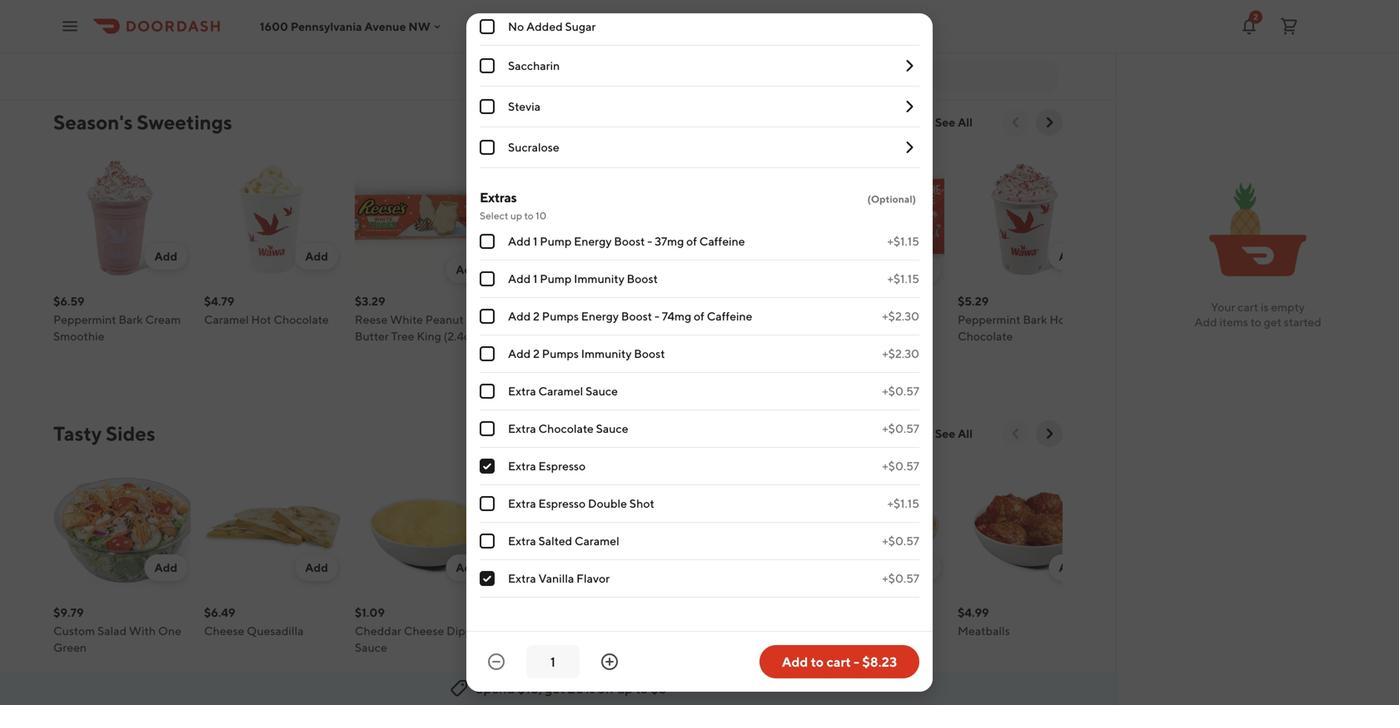 Task type: vqa. For each thing, say whether or not it's contained in the screenshot.
$9.79
yes



Task type: describe. For each thing, give the bounding box(es) containing it.
cart inside your cart is empty add items to get started
[[1238, 300, 1259, 314]]

king
[[417, 330, 441, 343]]

caramel up "flavor"
[[575, 535, 620, 548]]

5 chicken strips image
[[506, 461, 643, 598]]

1600
[[260, 19, 288, 33]]

cream for $6.59 peppermint bark cream smoothie
[[145, 313, 181, 327]]

meatballs
[[958, 624, 1011, 638]]

green
[[53, 641, 87, 655]]

caffeine for add 2 pumps energy boost - 74mg of caffeine
[[707, 310, 753, 323]]

previous button of carousel image
[[1008, 426, 1025, 442]]

see all for tasty sides
[[936, 427, 973, 441]]

empty
[[1272, 300, 1306, 314]]

candy inside 'airheads xtremes rainbow berry candy bites (6 oz)'
[[586, 18, 621, 32]]

sugar
[[565, 20, 596, 33]]

immunity for pumps
[[581, 347, 632, 361]]

pepper
[[204, 18, 243, 32]]

rainbow
[[506, 18, 552, 32]]

trolli
[[53, 1, 79, 15]]

add 2 pumps immunity boost
[[508, 347, 665, 361]]

$4.79
[[204, 295, 235, 308]]

pump for energy
[[540, 235, 572, 248]]

(optional)
[[868, 193, 917, 205]]

0 horizontal spatial get
[[545, 681, 565, 697]]

sweetings
[[137, 110, 232, 134]]

$5.29
[[958, 295, 989, 308]]

No Added Sugar checkbox
[[480, 19, 495, 34]]

crawlers
[[132, 1, 179, 15]]

airheads
[[506, 1, 553, 15]]

bark for hot
[[1023, 313, 1048, 327]]

trolli sour bite crawlers gummi candy (7.2 oz)
[[53, 1, 179, 32]]

sauce for extra chocolate sauce
[[596, 422, 629, 436]]

immunity for pump
[[574, 272, 625, 286]]

chipotle mac & cheese image
[[807, 461, 945, 598]]

peppermint bark cold brew image
[[506, 149, 643, 287]]

1600 pennsylvania avenue nw button
[[260, 19, 444, 33]]

avenue
[[365, 19, 406, 33]]

oz) for airheads xtremes rainbow berry candy bites (6 oz)
[[548, 35, 565, 48]]

sides
[[106, 422, 155, 446]]

$3.29 haribo holiday gold bears (4oz)
[[657, 295, 764, 343]]

$6.39 peppermint bark cold brew
[[506, 295, 624, 343]]

$6.59
[[53, 295, 85, 308]]

boost for add 1 pump energy boost - 37mg of caffeine
[[614, 235, 645, 248]]

extra for extra salted caramel
[[508, 535, 536, 548]]

sour
[[82, 1, 106, 15]]

2 for add 2 pumps energy boost - 74mg of caffeine
[[533, 310, 540, 323]]

$9.79
[[53, 606, 84, 620]]

extra salted caramel
[[508, 535, 620, 548]]

see all link for sweetings
[[926, 109, 983, 136]]

& inside takis fuego hot chilli pepper & lime tortilla chips (4 oz)
[[245, 18, 253, 32]]

one
[[158, 624, 182, 638]]

chocolate inside extras group
[[539, 422, 594, 436]]

salted
[[539, 535, 573, 548]]

pennsylvania
[[291, 19, 362, 33]]

cheddar
[[355, 624, 402, 638]]

bark for cold
[[571, 313, 595, 327]]

started
[[1285, 315, 1322, 329]]

$5.29 peppermint bark hot chocolate
[[958, 295, 1070, 343]]

Stevia checkbox
[[480, 99, 495, 114]]

salad
[[97, 624, 127, 638]]

tortilla
[[284, 18, 320, 32]]

cheese quesadilla image
[[204, 461, 342, 598]]

add inside button
[[782, 654, 809, 670]]

boost for add 2 pumps immunity boost
[[634, 347, 665, 361]]

stevia
[[508, 100, 541, 113]]

chipotle mac & cheese
[[807, 624, 932, 638]]

caramel up extra chocolate sauce
[[539, 385, 583, 398]]

shot
[[630, 497, 655, 511]]

peppermint for $6.39
[[506, 313, 569, 327]]

add inside your cart is empty add items to get started
[[1195, 315, 1218, 329]]

$6.39
[[506, 295, 537, 308]]

energy for pump
[[574, 235, 612, 248]]

spend $15, get 20% off up to $5
[[476, 681, 667, 697]]

haribo
[[657, 313, 693, 327]]

0 horizontal spatial hoagie
[[692, 1, 730, 15]]

haribo holiday gold bears (4oz) image
[[657, 149, 794, 287]]

with
[[129, 624, 156, 638]]

nw
[[409, 19, 431, 33]]

white
[[390, 313, 423, 327]]

bacon image
[[657, 461, 794, 598]]

2 for add 2 pumps immunity boost
[[533, 347, 540, 361]]

$5
[[651, 681, 667, 697]]

energy for pumps
[[581, 310, 619, 323]]

extra for extra chocolate sauce
[[508, 422, 536, 436]]

custom
[[53, 624, 95, 638]]

cheddar cheese dipping sauce image
[[355, 461, 492, 598]]

to inside your cart is empty add items to get started
[[1251, 315, 1262, 329]]

is
[[1261, 300, 1269, 314]]

& for chipotle mac & cheese
[[882, 624, 889, 638]]

italian
[[657, 1, 690, 15]]

caramel inside $4.79 caramel hot chocolate
[[204, 313, 249, 327]]

to inside extras select up to 10
[[524, 210, 534, 222]]

cold
[[598, 313, 624, 327]]

sucralose
[[508, 140, 560, 154]]

berry
[[555, 18, 583, 32]]

+$1.15 for add 1 pump immunity boost
[[888, 272, 920, 286]]

bark for cream
[[119, 313, 143, 327]]

(7.2
[[132, 18, 150, 32]]

chocolate inside $5.29 peppermint bark hot chocolate
[[958, 330, 1013, 343]]

no
[[508, 20, 524, 33]]

add 1 pump immunity boost
[[508, 272, 658, 286]]

espresso for extra espresso
[[539, 460, 586, 473]]

cheese inside $6.49 cheese quesadilla
[[204, 624, 245, 638]]

oz) inside takis fuego hot chilli pepper & lime tortilla chips (4 oz)
[[251, 35, 267, 48]]

$6.59 peppermint bark cream smoothie
[[53, 295, 181, 343]]

to left $5
[[636, 681, 648, 697]]

(3.27oz)
[[864, 330, 907, 343]]

$4.79 caramel hot chocolate
[[204, 295, 329, 327]]

smoothie for peppermint
[[53, 330, 105, 343]]

custom salad with one green image
[[53, 461, 191, 598]]

bacon
[[657, 624, 690, 638]]

extras group
[[480, 188, 920, 598]]

+$2.30 for add 2 pumps immunity boost
[[883, 347, 920, 361]]

extra for extra espresso
[[508, 460, 536, 473]]

fuego
[[233, 1, 267, 15]]

(4oz)
[[689, 330, 716, 343]]

chilli
[[291, 1, 319, 15]]

$15,
[[518, 681, 542, 697]]

20%
[[568, 681, 595, 697]]

oz) for trolli sour bite crawlers gummi candy (7.2 oz)
[[153, 18, 169, 32]]

double
[[588, 497, 627, 511]]

+$0.57 for extra salted caramel
[[883, 535, 920, 548]]

$3.29 for $3.29 haribo holiday gold bears (4oz)
[[657, 295, 687, 308]]

flavor
[[577, 572, 610, 586]]

your
[[1212, 300, 1236, 314]]

xtremes
[[555, 1, 600, 15]]

notification bell image
[[1240, 16, 1260, 36]]

$6.49 cheese quesadilla
[[204, 606, 304, 638]]

previous button of carousel image
[[1008, 114, 1025, 131]]

boost for add 1 pump immunity boost
[[627, 272, 658, 286]]

pumps for immunity
[[542, 347, 579, 361]]

1600 pennsylvania avenue nw
[[260, 19, 431, 33]]

see for tasty sides
[[936, 427, 956, 441]]

sauce for extra caramel sauce
[[586, 385, 618, 398]]

extra caramel sauce
[[508, 385, 618, 398]]

m&m
[[807, 313, 837, 327]]

see all link for sides
[[926, 421, 983, 447]]

butter
[[355, 330, 389, 343]]

m&m holiday peanut share size (3.27oz) image
[[807, 149, 945, 287]]

see all for season's sweetings
[[936, 115, 973, 129]]

group containing no added sugar
[[480, 0, 920, 168]]

reese white peanut butter tree king (2.4oz) image
[[355, 149, 492, 287]]

espresso for extra espresso double shot
[[539, 497, 586, 511]]

Search Wawa search field
[[807, 67, 1047, 86]]

hot for caramel
[[251, 313, 271, 327]]

+$0.57 for extra chocolate sauce
[[883, 422, 920, 436]]

spend
[[476, 681, 515, 697]]

chicken
[[515, 624, 560, 638]]

mac
[[856, 624, 879, 638]]

add to cart - $8.23 button
[[760, 646, 920, 679]]



Task type: locate. For each thing, give the bounding box(es) containing it.
2 horizontal spatial oz)
[[548, 35, 565, 48]]

0 horizontal spatial holiday
[[695, 313, 736, 327]]

get down "is"
[[1264, 315, 1282, 329]]

extra for extra espresso double shot
[[508, 497, 536, 511]]

+$0.57 for extra espresso
[[883, 460, 920, 473]]

peppermint for $5.29
[[958, 313, 1021, 327]]

2 see all from the top
[[936, 427, 973, 441]]

0 vertical spatial &
[[448, 1, 455, 15]]

0 vertical spatial get
[[1264, 315, 1282, 329]]

up right select
[[511, 210, 522, 222]]

1 horizontal spatial cart
[[1238, 300, 1259, 314]]

of for 74mg
[[694, 310, 705, 323]]

1 holiday from the left
[[695, 313, 736, 327]]

5
[[506, 624, 513, 638]]

2 see from the top
[[936, 427, 956, 441]]

2 down $6.39
[[533, 310, 540, 323]]

boost up add 2 pumps energy boost - 74mg of caffeine
[[627, 272, 658, 286]]

1 horizontal spatial &
[[448, 1, 455, 15]]

boost for add 2 pumps energy boost - 74mg of caffeine
[[621, 310, 652, 323]]

0 vertical spatial chocolate
[[274, 313, 329, 327]]

caramel
[[355, 1, 400, 15], [204, 313, 249, 327], [539, 385, 583, 398], [575, 535, 620, 548]]

3 +$0.57 from the top
[[883, 460, 920, 473]]

1 all from the top
[[958, 115, 973, 129]]

takis fuego hot chilli pepper & lime tortilla chips (4 oz)
[[204, 1, 320, 48]]

0 vertical spatial up
[[511, 210, 522, 222]]

no added sugar
[[508, 20, 596, 33]]

+$2.30 up (3.27oz)
[[883, 310, 920, 323]]

hot inside $4.79 caramel hot chocolate
[[251, 313, 271, 327]]

37mg
[[655, 235, 684, 248]]

peanut for king
[[426, 313, 464, 327]]

extra chocolate sauce
[[508, 422, 629, 436]]

& for caramel cookies & cream smoothie
[[448, 1, 455, 15]]

0 vertical spatial next button of carousel image
[[1042, 114, 1058, 131]]

extra espresso double shot
[[508, 497, 655, 511]]

smoked
[[845, 1, 888, 15]]

quesadilla
[[247, 624, 304, 638]]

boost left haribo
[[621, 310, 652, 323]]

1 horizontal spatial cheese
[[404, 624, 444, 638]]

extra espresso
[[508, 460, 586, 473]]

1 horizontal spatial get
[[1264, 315, 1282, 329]]

espresso down extra chocolate sauce
[[539, 460, 586, 473]]

2 extra from the top
[[508, 422, 536, 436]]

1 up $6.39
[[533, 272, 538, 286]]

1 vertical spatial next button of carousel image
[[1042, 426, 1058, 442]]

1 horizontal spatial up
[[617, 681, 633, 697]]

(4
[[237, 35, 248, 48]]

3 cheese from the left
[[891, 624, 932, 638]]

2 horizontal spatial bark
[[1023, 313, 1048, 327]]

2 cheese from the left
[[404, 624, 444, 638]]

6 extra from the top
[[508, 572, 536, 586]]

& right cookies
[[448, 1, 455, 15]]

1 espresso from the top
[[539, 460, 586, 473]]

open menu image
[[60, 16, 80, 36]]

1 horizontal spatial peppermint
[[506, 313, 569, 327]]

1 pump from the top
[[540, 235, 572, 248]]

1 horizontal spatial chocolate
[[539, 422, 594, 436]]

Sucralose checkbox
[[480, 140, 495, 155]]

group
[[480, 0, 920, 168]]

caffeine right 37mg
[[700, 235, 745, 248]]

1 vertical spatial caffeine
[[707, 310, 753, 323]]

immunity up cold
[[574, 272, 625, 286]]

0 vertical spatial caffeine
[[700, 235, 745, 248]]

sauce
[[586, 385, 618, 398], [596, 422, 629, 436], [355, 641, 387, 655]]

next button of carousel image right previous button of carousel image
[[1042, 426, 1058, 442]]

1 vertical spatial see all
[[936, 427, 973, 441]]

peppermint down $6.59
[[53, 313, 116, 327]]

share
[[807, 330, 838, 343]]

holiday inside $3.29 haribo holiday gold bears (4oz)
[[695, 313, 736, 327]]

oz) right (4 at the top of the page
[[251, 35, 267, 48]]

peppermint down $5.29
[[958, 313, 1021, 327]]

to down chipotle
[[811, 654, 824, 670]]

0 horizontal spatial oz)
[[153, 18, 169, 32]]

- left $8.23
[[854, 654, 860, 670]]

caramel cookies & cream smoothie
[[355, 1, 455, 32]]

1 for add 1 pump immunity boost
[[533, 272, 538, 286]]

next button of carousel image
[[1042, 114, 1058, 131], [1042, 426, 1058, 442]]

peanut inside $3.29 reese white peanut butter tree king (2.4oz)
[[426, 313, 464, 327]]

cart left "is"
[[1238, 300, 1259, 314]]

meatballs image
[[958, 461, 1096, 598]]

(2.4oz)
[[444, 330, 480, 343]]

get inside your cart is empty add items to get started
[[1264, 315, 1282, 329]]

& right mac
[[882, 624, 889, 638]]

& inside caramel cookies & cream smoothie
[[448, 1, 455, 15]]

0 items, open order cart image
[[1280, 16, 1300, 36]]

1 vertical spatial energy
[[581, 310, 619, 323]]

2 all from the top
[[958, 427, 973, 441]]

2 horizontal spatial $3.29
[[807, 295, 838, 308]]

$3.29 inside $3.29 haribo holiday gold bears (4oz)
[[657, 295, 687, 308]]

$1.09 cheddar cheese dipping sauce
[[355, 606, 489, 655]]

1 peanut from the left
[[426, 313, 464, 327]]

caramel hot chocolate image
[[204, 149, 342, 287]]

2 horizontal spatial peppermint
[[958, 313, 1021, 327]]

2 candy from the left
[[586, 18, 621, 32]]

2 +$2.30 from the top
[[883, 347, 920, 361]]

holiday up size
[[839, 313, 880, 327]]

caffeine up (4oz) at the top of page
[[707, 310, 753, 323]]

extra left salted
[[508, 535, 536, 548]]

chips
[[204, 35, 235, 48]]

+$2.30 down (3.27oz)
[[883, 347, 920, 361]]

2 left 0 items, open order cart icon
[[1254, 12, 1259, 22]]

2 espresso from the top
[[539, 497, 586, 511]]

1 pumps from the top
[[542, 310, 579, 323]]

holiday
[[695, 313, 736, 327], [839, 313, 880, 327]]

1 vertical spatial -
[[655, 310, 660, 323]]

pumps for energy
[[542, 310, 579, 323]]

$3.29 for $3.29 reese white peanut butter tree king (2.4oz)
[[355, 295, 386, 308]]

chocolate
[[274, 313, 329, 327], [958, 330, 1013, 343], [539, 422, 594, 436]]

2 1 from the top
[[533, 272, 538, 286]]

1 +$2.30 from the top
[[883, 310, 920, 323]]

smoothie inside $6.59 peppermint bark cream smoothie
[[53, 330, 105, 343]]

caramel up avenue
[[355, 1, 400, 15]]

your cart is empty add items to get started
[[1195, 300, 1322, 329]]

- left 37mg
[[648, 235, 653, 248]]

+$0.57 for extra vanilla flavor
[[883, 572, 920, 586]]

1 vertical spatial up
[[617, 681, 633, 697]]

1 see all link from the top
[[926, 109, 983, 136]]

extra for extra caramel sauce
[[508, 385, 536, 398]]

3 peppermint from the left
[[958, 313, 1021, 327]]

2 vertical spatial -
[[854, 654, 860, 670]]

immunity
[[574, 272, 625, 286], [581, 347, 632, 361]]

peanut for (3.27oz)
[[882, 313, 920, 327]]

extra for extra vanilla flavor
[[508, 572, 536, 586]]

to inside button
[[811, 654, 824, 670]]

boost down bears
[[634, 347, 665, 361]]

2 vertical spatial 2
[[533, 347, 540, 361]]

1 peppermint from the left
[[53, 313, 116, 327]]

+$1.15 for extra espresso double shot
[[888, 497, 920, 511]]

2 pump from the top
[[540, 272, 572, 286]]

add to cart - $8.23
[[782, 654, 897, 670]]

2
[[1254, 12, 1259, 22], [533, 310, 540, 323], [533, 347, 540, 361]]

- for 37mg
[[648, 235, 653, 248]]

oz) down no added sugar
[[548, 35, 565, 48]]

3 $3.29 from the left
[[807, 295, 838, 308]]

+$2.30
[[883, 310, 920, 323], [883, 347, 920, 361]]

0 vertical spatial all
[[958, 115, 973, 129]]

of right 37mg
[[687, 235, 697, 248]]

peppermint for $6.59
[[53, 313, 116, 327]]

+$2.30 for add 2 pumps energy boost - 74mg of caffeine
[[883, 310, 920, 323]]

$4.99 meatballs
[[958, 606, 1011, 638]]

0 vertical spatial cream
[[355, 18, 391, 32]]

1 horizontal spatial candy
[[586, 18, 621, 32]]

1 horizontal spatial hoagie
[[807, 18, 845, 32]]

0 horizontal spatial -
[[648, 235, 653, 248]]

cart down chipotle
[[827, 654, 851, 670]]

cheese down the $6.49
[[204, 624, 245, 638]]

2 peanut from the left
[[882, 313, 920, 327]]

1 vertical spatial chocolate
[[958, 330, 1013, 343]]

1 vertical spatial 2
[[533, 310, 540, 323]]

peanut inside $3.29 m&m holiday peanut share size (3.27oz)
[[882, 313, 920, 327]]

None checkbox
[[480, 272, 495, 287], [480, 309, 495, 324], [480, 422, 495, 437], [480, 459, 495, 474], [480, 272, 495, 287], [480, 309, 495, 324], [480, 422, 495, 437], [480, 459, 495, 474]]

bite
[[108, 1, 130, 15]]

0 vertical spatial hoagie
[[692, 1, 730, 15]]

cookies
[[402, 1, 445, 15]]

0 horizontal spatial cart
[[827, 654, 851, 670]]

0 horizontal spatial candy
[[95, 18, 130, 32]]

energy up add 2 pumps immunity boost
[[581, 310, 619, 323]]

of up (4oz) at the top of page
[[694, 310, 705, 323]]

0 horizontal spatial peanut
[[426, 313, 464, 327]]

Saccharin checkbox
[[480, 58, 495, 73]]

2 next button of carousel image from the top
[[1042, 426, 1058, 442]]

1 horizontal spatial smoothie
[[393, 18, 444, 32]]

tasty
[[53, 422, 102, 446]]

smoothie down $6.59
[[53, 330, 105, 343]]

1 vertical spatial pumps
[[542, 347, 579, 361]]

1 vertical spatial all
[[958, 427, 973, 441]]

2 vertical spatial sauce
[[355, 641, 387, 655]]

$1.09
[[355, 606, 385, 620]]

1 vertical spatial smoothie
[[53, 330, 105, 343]]

next button of carousel image for tasty sides
[[1042, 426, 1058, 442]]

2 bark from the left
[[571, 313, 595, 327]]

peppermint
[[53, 313, 116, 327], [506, 313, 569, 327], [958, 313, 1021, 327]]

$3.29 up 74mg
[[657, 295, 687, 308]]

1 vertical spatial see all link
[[926, 421, 983, 447]]

all for season's sweetings
[[958, 115, 973, 129]]

1 vertical spatial cream
[[145, 313, 181, 327]]

1 horizontal spatial $3.29
[[657, 295, 687, 308]]

oz) inside trolli sour bite crawlers gummi candy (7.2 oz)
[[153, 18, 169, 32]]

all left previous button of carousel image
[[958, 427, 973, 441]]

2 see all link from the top
[[926, 421, 983, 447]]

see all down search wawa search field on the right top of page
[[936, 115, 973, 129]]

peppermint inside $5.29 peppermint bark hot chocolate
[[958, 313, 1021, 327]]

size
[[840, 330, 862, 343]]

0 horizontal spatial &
[[245, 18, 253, 32]]

bark inside $5.29 peppermint bark hot chocolate
[[1023, 313, 1048, 327]]

1 vertical spatial espresso
[[539, 497, 586, 511]]

1 vertical spatial hoagie
[[807, 18, 845, 32]]

get right $15,
[[545, 681, 565, 697]]

1 next button of carousel image from the top
[[1042, 114, 1058, 131]]

5 chicken strips
[[506, 624, 592, 638]]

to down "is"
[[1251, 315, 1262, 329]]

$3.29
[[355, 295, 386, 308], [657, 295, 687, 308], [807, 295, 838, 308]]

hoagie right italian at the left of page
[[692, 1, 730, 15]]

cart inside button
[[827, 654, 851, 670]]

espresso
[[539, 460, 586, 473], [539, 497, 586, 511]]

2 horizontal spatial &
[[882, 624, 889, 638]]

all left previous button of carousel icon
[[958, 115, 973, 129]]

up
[[511, 210, 522, 222], [617, 681, 633, 697]]

$3.29 inside $3.29 m&m holiday peanut share size (3.27oz)
[[807, 295, 838, 308]]

Current quantity is 1 number field
[[537, 653, 570, 672]]

cream inside caramel cookies & cream smoothie
[[355, 18, 391, 32]]

chocolate inside $4.79 caramel hot chocolate
[[274, 313, 329, 327]]

2 vertical spatial &
[[882, 624, 889, 638]]

sauce down extra caramel sauce
[[596, 422, 629, 436]]

immunity down cold
[[581, 347, 632, 361]]

to left 10
[[524, 210, 534, 222]]

brew
[[506, 330, 533, 343]]

1 vertical spatial cart
[[827, 654, 851, 670]]

2 +$1.15 from the top
[[888, 272, 920, 286]]

dipping
[[447, 624, 489, 638]]

season's sweetings
[[53, 110, 232, 134]]

0 vertical spatial +$1.15
[[888, 235, 920, 248]]

holiday for size
[[839, 313, 880, 327]]

2 pumps from the top
[[542, 347, 579, 361]]

0 vertical spatial cart
[[1238, 300, 1259, 314]]

0 vertical spatial -
[[648, 235, 653, 248]]

select
[[480, 210, 509, 222]]

candy down bite
[[95, 18, 130, 32]]

0 vertical spatial 1
[[533, 235, 538, 248]]

1 vertical spatial 1
[[533, 272, 538, 286]]

+$0.57 for extra caramel sauce
[[883, 385, 920, 398]]

bark inside $6.39 peppermint bark cold brew
[[571, 313, 595, 327]]

1 horizontal spatial bark
[[571, 313, 595, 327]]

(6
[[535, 35, 546, 48]]

4 extra from the top
[[508, 497, 536, 511]]

extra down extra chocolate sauce
[[508, 460, 536, 473]]

increase quantity by 1 image
[[600, 652, 620, 672]]

0 vertical spatial see all
[[936, 115, 973, 129]]

oz) down crawlers
[[153, 18, 169, 32]]

add 1 pump energy boost - 37mg of caffeine
[[508, 235, 745, 248]]

1 vertical spatial immunity
[[581, 347, 632, 361]]

chipotle
[[807, 624, 854, 638]]

see left previous button of carousel image
[[936, 427, 956, 441]]

0 vertical spatial espresso
[[539, 460, 586, 473]]

extra down extra espresso at the bottom left of the page
[[508, 497, 536, 511]]

holiday inside $3.29 m&m holiday peanut share size (3.27oz)
[[839, 313, 880, 327]]

1 horizontal spatial holiday
[[839, 313, 880, 327]]

0 vertical spatial see all link
[[926, 109, 983, 136]]

1 see from the top
[[936, 115, 956, 129]]

0 horizontal spatial smoothie
[[53, 330, 105, 343]]

hot
[[269, 1, 289, 15], [251, 313, 271, 327], [1050, 313, 1070, 327]]

1 1 from the top
[[533, 235, 538, 248]]

saccharin
[[508, 59, 560, 72]]

see for season's sweetings
[[936, 115, 956, 129]]

sauce inside $1.09 cheddar cheese dipping sauce
[[355, 641, 387, 655]]

italian hoagie
[[657, 1, 730, 15]]

0 vertical spatial 2
[[1254, 12, 1259, 22]]

candy inside trolli sour bite crawlers gummi candy (7.2 oz)
[[95, 18, 130, 32]]

1 see all from the top
[[936, 115, 973, 129]]

all for tasty sides
[[958, 427, 973, 441]]

cheese inside $1.09 cheddar cheese dipping sauce
[[404, 624, 444, 638]]

0 horizontal spatial cream
[[145, 313, 181, 327]]

lime
[[255, 18, 281, 32]]

chocolate down $5.29
[[958, 330, 1013, 343]]

0 vertical spatial energy
[[574, 235, 612, 248]]

chocolate down extra caramel sauce
[[539, 422, 594, 436]]

smoothie for cookies
[[393, 18, 444, 32]]

hoagie down "honey"
[[807, 18, 845, 32]]

1
[[533, 235, 538, 248], [533, 272, 538, 286]]

1 vertical spatial of
[[694, 310, 705, 323]]

energy up the add 1 pump immunity boost
[[574, 235, 612, 248]]

1 vertical spatial +$2.30
[[883, 347, 920, 361]]

next button of carousel image right previous button of carousel icon
[[1042, 114, 1058, 131]]

5 extra from the top
[[508, 535, 536, 548]]

boost left 37mg
[[614, 235, 645, 248]]

3 extra from the top
[[508, 460, 536, 473]]

cart
[[1238, 300, 1259, 314], [827, 654, 851, 670]]

off
[[598, 681, 615, 697]]

pump up $6.39 peppermint bark cold brew
[[540, 272, 572, 286]]

see all left previous button of carousel image
[[936, 427, 973, 441]]

add button
[[144, 243, 187, 270], [144, 243, 187, 270], [295, 243, 338, 270], [295, 243, 338, 270], [597, 243, 640, 270], [597, 243, 640, 270], [1049, 243, 1092, 270], [1049, 243, 1092, 270], [446, 257, 489, 283], [446, 257, 489, 283], [899, 257, 942, 283], [899, 257, 942, 283], [144, 555, 187, 582], [144, 555, 187, 582], [295, 555, 338, 582], [295, 555, 338, 582], [446, 555, 489, 582], [446, 555, 489, 582], [597, 555, 640, 582], [597, 555, 640, 582], [748, 555, 791, 582], [748, 555, 791, 582], [899, 555, 942, 582], [899, 555, 942, 582], [1049, 555, 1092, 582], [1049, 555, 1092, 582]]

1 vertical spatial +$1.15
[[888, 272, 920, 286]]

0 horizontal spatial chocolate
[[274, 313, 329, 327]]

1 horizontal spatial oz)
[[251, 35, 267, 48]]

tasty sides
[[53, 422, 155, 446]]

caramel inside caramel cookies & cream smoothie
[[355, 1, 400, 15]]

cheese right mac
[[891, 624, 932, 638]]

takis
[[204, 1, 230, 15]]

cream inside $6.59 peppermint bark cream smoothie
[[145, 313, 181, 327]]

1 down 10
[[533, 235, 538, 248]]

2 holiday from the left
[[839, 313, 880, 327]]

oz) inside 'airheads xtremes rainbow berry candy bites (6 oz)'
[[548, 35, 565, 48]]

smoothie inside caramel cookies & cream smoothie
[[393, 18, 444, 32]]

2 down $6.39 peppermint bark cold brew
[[533, 347, 540, 361]]

1 for add 1 pump energy boost - 37mg of caffeine
[[533, 235, 538, 248]]

3 bark from the left
[[1023, 313, 1048, 327]]

1 vertical spatial see
[[936, 427, 956, 441]]

0 vertical spatial +$2.30
[[883, 310, 920, 323]]

- for 74mg
[[655, 310, 660, 323]]

0 vertical spatial of
[[687, 235, 697, 248]]

1 candy from the left
[[95, 18, 130, 32]]

1 cheese from the left
[[204, 624, 245, 638]]

2 +$0.57 from the top
[[883, 422, 920, 436]]

of for 37mg
[[687, 235, 697, 248]]

holiday for (4oz)
[[695, 313, 736, 327]]

0 vertical spatial sauce
[[586, 385, 618, 398]]

hot for fuego
[[269, 1, 289, 15]]

0 vertical spatial pump
[[540, 235, 572, 248]]

1 vertical spatial pump
[[540, 272, 572, 286]]

up inside extras select up to 10
[[511, 210, 522, 222]]

74mg
[[662, 310, 692, 323]]

smoothie down cookies
[[393, 18, 444, 32]]

3 +$1.15 from the top
[[888, 497, 920, 511]]

$3.29 inside $3.29 reese white peanut butter tree king (2.4oz)
[[355, 295, 386, 308]]

0 vertical spatial immunity
[[574, 272, 625, 286]]

extra up extra espresso at the bottom left of the page
[[508, 422, 536, 436]]

cheese
[[204, 624, 245, 638], [404, 624, 444, 638], [891, 624, 932, 638]]

dialog containing extras
[[467, 0, 933, 692]]

5 +$0.57 from the top
[[883, 572, 920, 586]]

peanut up (3.27oz)
[[882, 313, 920, 327]]

+$1.15 for add 1 pump energy boost - 37mg of caffeine
[[888, 235, 920, 248]]

decrease quantity by 1 image
[[487, 652, 507, 672]]

0 horizontal spatial up
[[511, 210, 522, 222]]

None checkbox
[[480, 234, 495, 249], [480, 347, 495, 362], [480, 384, 495, 399], [480, 497, 495, 512], [480, 534, 495, 549], [480, 572, 495, 587], [480, 234, 495, 249], [480, 347, 495, 362], [480, 384, 495, 399], [480, 497, 495, 512], [480, 534, 495, 549], [480, 572, 495, 587]]

see all link down search wawa search field on the right top of page
[[926, 109, 983, 136]]

boost
[[614, 235, 645, 248], [627, 272, 658, 286], [621, 310, 652, 323], [634, 347, 665, 361]]

sauce down add 2 pumps immunity boost
[[586, 385, 618, 398]]

1 vertical spatial get
[[545, 681, 565, 697]]

1 bark from the left
[[119, 313, 143, 327]]

0 horizontal spatial cheese
[[204, 624, 245, 638]]

10
[[536, 210, 547, 222]]

gummi
[[53, 18, 93, 32]]

peppermint inside $6.39 peppermint bark cold brew
[[506, 313, 569, 327]]

hoagie inside "honey smoked turkey hoagie"
[[807, 18, 845, 32]]

up right "off"
[[617, 681, 633, 697]]

reese
[[355, 313, 388, 327]]

holiday up (4oz) at the top of page
[[695, 313, 736, 327]]

0 horizontal spatial $3.29
[[355, 295, 386, 308]]

caffeine for add 1 pump energy boost - 37mg of caffeine
[[700, 235, 745, 248]]

$3.29 up reese
[[355, 295, 386, 308]]

$3.29 up m&m at the right top of the page
[[807, 295, 838, 308]]

oz)
[[153, 18, 169, 32], [251, 35, 267, 48], [548, 35, 565, 48]]

dialog
[[467, 0, 933, 692]]

extras select up to 10
[[480, 190, 547, 222]]

see down search wawa search field on the right top of page
[[936, 115, 956, 129]]

1 vertical spatial sauce
[[596, 422, 629, 436]]

0 vertical spatial see
[[936, 115, 956, 129]]

hot inside takis fuego hot chilli pepper & lime tortilla chips (4 oz)
[[269, 1, 289, 15]]

vanilla
[[539, 572, 574, 586]]

pump for immunity
[[540, 272, 572, 286]]

next button of carousel image for season's sweetings
[[1042, 114, 1058, 131]]

1 horizontal spatial cream
[[355, 18, 391, 32]]

peanut up king
[[426, 313, 464, 327]]

$8.23
[[863, 654, 897, 670]]

2 horizontal spatial -
[[854, 654, 860, 670]]

tree
[[391, 330, 415, 343]]

$3.29 for $3.29 m&m holiday peanut share size (3.27oz)
[[807, 295, 838, 308]]

chocolate left reese
[[274, 313, 329, 327]]

see all link left previous button of carousel image
[[926, 421, 983, 447]]

2 vertical spatial +$1.15
[[888, 497, 920, 511]]

0 vertical spatial pumps
[[542, 310, 579, 323]]

pumps down the add 1 pump immunity boost
[[542, 310, 579, 323]]

2 $3.29 from the left
[[657, 295, 687, 308]]

cream
[[355, 18, 391, 32], [145, 313, 181, 327]]

& down the fuego
[[245, 18, 253, 32]]

pumps down $6.39 peppermint bark cold brew
[[542, 347, 579, 361]]

cheese left dipping on the bottom left
[[404, 624, 444, 638]]

- inside button
[[854, 654, 860, 670]]

peppermint bark hot chocolate image
[[958, 149, 1096, 287]]

hot inside $5.29 peppermint bark hot chocolate
[[1050, 313, 1070, 327]]

1 extra from the top
[[508, 385, 536, 398]]

1 +$1.15 from the top
[[888, 235, 920, 248]]

1 $3.29 from the left
[[355, 295, 386, 308]]

1 +$0.57 from the top
[[883, 385, 920, 398]]

get
[[1264, 315, 1282, 329], [545, 681, 565, 697]]

season's sweetings link
[[53, 109, 232, 136]]

0 vertical spatial smoothie
[[393, 18, 444, 32]]

extra left vanilla
[[508, 572, 536, 586]]

peppermint down $6.39
[[506, 313, 569, 327]]

1 vertical spatial &
[[245, 18, 253, 32]]

0 horizontal spatial bark
[[119, 313, 143, 327]]

pump down 10
[[540, 235, 572, 248]]

sauce down cheddar
[[355, 641, 387, 655]]

2 horizontal spatial cheese
[[891, 624, 932, 638]]

1 horizontal spatial peanut
[[882, 313, 920, 327]]

cream for caramel cookies & cream smoothie
[[355, 18, 391, 32]]

0 horizontal spatial peppermint
[[53, 313, 116, 327]]

bark inside $6.59 peppermint bark cream smoothie
[[119, 313, 143, 327]]

2 vertical spatial chocolate
[[539, 422, 594, 436]]

1 horizontal spatial -
[[655, 310, 660, 323]]

4 +$0.57 from the top
[[883, 535, 920, 548]]

2 peppermint from the left
[[506, 313, 569, 327]]

peppermint inside $6.59 peppermint bark cream smoothie
[[53, 313, 116, 327]]

extra down brew
[[508, 385, 536, 398]]

2 horizontal spatial chocolate
[[958, 330, 1013, 343]]

caramel down $4.79
[[204, 313, 249, 327]]

bites
[[506, 35, 532, 48]]

season's
[[53, 110, 133, 134]]

espresso up extra salted caramel
[[539, 497, 586, 511]]

- left 74mg
[[655, 310, 660, 323]]

bears
[[657, 330, 686, 343]]

items
[[1220, 315, 1249, 329]]

of
[[687, 235, 697, 248], [694, 310, 705, 323]]

candy down xtremes
[[586, 18, 621, 32]]

peppermint bark cream smoothie image
[[53, 149, 191, 287]]



